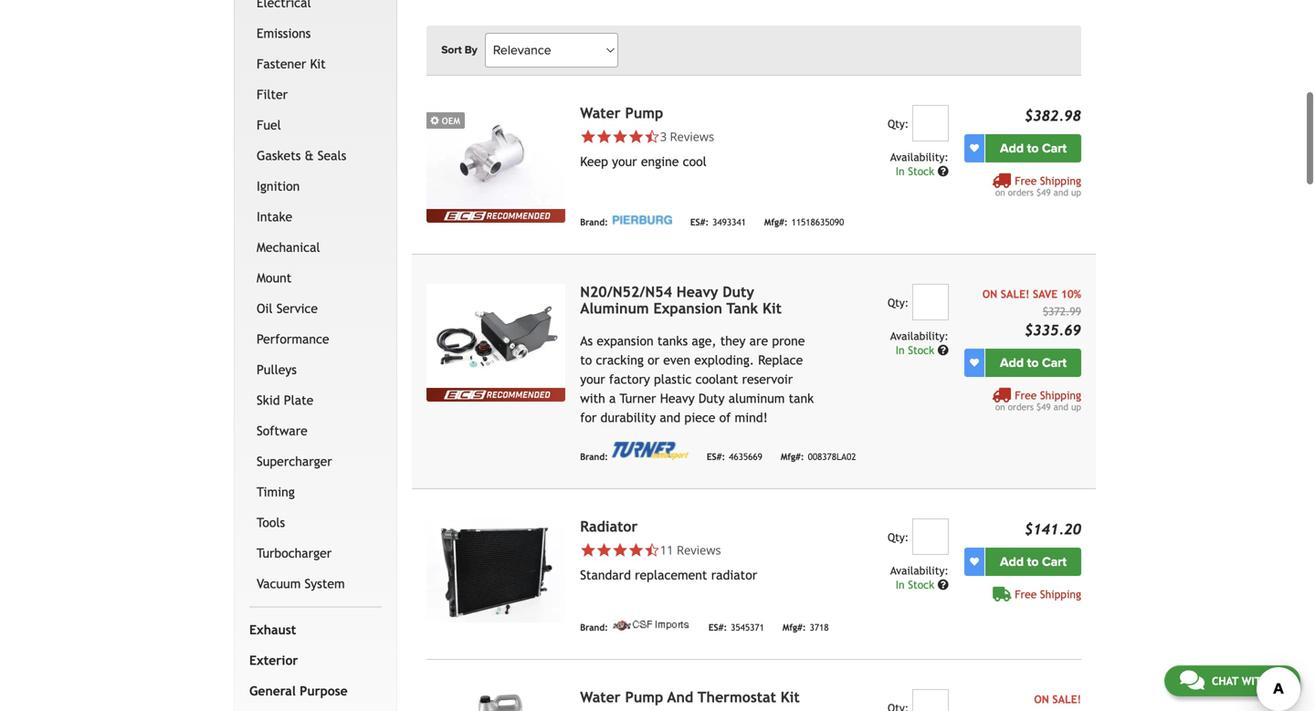 Task type: locate. For each thing, give the bounding box(es) containing it.
1 vertical spatial on
[[996, 402, 1006, 412]]

availability: for $382.98
[[891, 151, 949, 163]]

durability
[[601, 411, 656, 425]]

on inside on sale!                         save 10% $372.99 $335.69
[[983, 288, 998, 300]]

1 vertical spatial free shipping on orders $49 and up
[[996, 389, 1082, 412]]

kit right thermostat
[[781, 689, 800, 706]]

0 vertical spatial stock
[[908, 165, 935, 178]]

cart down $382.98
[[1042, 141, 1067, 156]]

even
[[664, 353, 691, 368]]

1 vertical spatial reviews
[[677, 542, 721, 559]]

your inside as expansion tanks age, they are prone to cracking or even exploding. replace your factory plastic coolant reservoir with a turner heavy duty aluminum tank for durability and piece of mind!
[[580, 372, 606, 387]]

question circle image for $141.20
[[938, 580, 949, 591]]

$49 down $335.69
[[1037, 402, 1051, 412]]

on
[[983, 288, 998, 300], [1035, 693, 1050, 706]]

2 add to wish list image from the top
[[970, 558, 979, 567]]

0 vertical spatial $49
[[1037, 187, 1051, 198]]

shipping down $335.69
[[1041, 389, 1082, 402]]

star image
[[580, 129, 596, 145], [596, 129, 612, 145], [612, 129, 628, 145], [612, 543, 628, 559]]

0 vertical spatial sale!
[[1001, 288, 1030, 300]]

None number field
[[913, 105, 949, 141], [913, 284, 949, 321], [913, 519, 949, 555], [913, 690, 949, 712], [913, 105, 949, 141], [913, 284, 949, 321], [913, 519, 949, 555], [913, 690, 949, 712]]

1 add to cart from the top
[[1001, 141, 1067, 156]]

free
[[1015, 174, 1037, 187], [1015, 389, 1037, 402], [1015, 588, 1037, 601]]

on sale!                         save 10% $372.99 $335.69
[[983, 288, 1082, 339]]

1 question circle image from the top
[[938, 166, 949, 177]]

1 vertical spatial availability:
[[891, 330, 949, 342]]

duty inside as expansion tanks age, they are prone to cracking or even exploding. replace your factory plastic coolant reservoir with a turner heavy duty aluminum tank for durability and piece of mind!
[[699, 391, 725, 406]]

0 vertical spatial add to cart
[[1001, 141, 1067, 156]]

0 horizontal spatial with
[[580, 391, 606, 406]]

brand: down for
[[580, 452, 608, 462]]

mfg#: left "008378la02"
[[781, 452, 805, 462]]

0 vertical spatial reviews
[[670, 128, 715, 145]]

up down $335.69
[[1072, 402, 1082, 412]]

0 horizontal spatial on
[[983, 288, 998, 300]]

add to cart button down $382.98
[[986, 134, 1082, 162]]

1 vertical spatial in stock
[[896, 344, 938, 357]]

1 vertical spatial water
[[580, 689, 621, 706]]

0 vertical spatial ecs tuning recommends this product. image
[[427, 209, 566, 223]]

3 brand: from the top
[[580, 623, 608, 633]]

kit right tank on the top right of the page
[[763, 300, 782, 317]]

1 vertical spatial question circle image
[[938, 580, 949, 591]]

in stock
[[896, 165, 938, 178], [896, 344, 938, 357], [896, 579, 938, 591]]

aluminum
[[729, 391, 785, 406]]

$49 down $382.98
[[1037, 187, 1051, 198]]

cart for $382.98
[[1042, 141, 1067, 156]]

add to cart down $335.69
[[1001, 355, 1067, 371]]

add to cart for $382.98
[[1001, 141, 1067, 156]]

1 11 reviews link from the left
[[580, 542, 816, 559]]

2 add to cart button from the top
[[986, 349, 1082, 377]]

to
[[1028, 141, 1039, 156], [580, 353, 592, 368], [1028, 355, 1039, 371], [1028, 554, 1039, 570]]

1 vertical spatial es#:
[[707, 452, 726, 462]]

2 vertical spatial qty:
[[888, 531, 909, 544]]

1 vertical spatial duty
[[699, 391, 725, 406]]

2 stock from the top
[[908, 344, 935, 357]]

3 add to cart from the top
[[1001, 554, 1067, 570]]

kit inside n20/n52/n54 heavy duty aluminum expansion tank kit
[[763, 300, 782, 317]]

n20/n52/n54 heavy duty aluminum expansion tank kit
[[580, 284, 782, 317]]

0 vertical spatial with
[[580, 391, 606, 406]]

0 vertical spatial water
[[580, 104, 621, 121]]

stock
[[908, 165, 935, 178], [908, 344, 935, 357], [908, 579, 935, 591]]

1 free shipping on orders $49 and up from the top
[[996, 174, 1082, 198]]

1 3 reviews link from the left
[[580, 128, 816, 145]]

exterior
[[249, 654, 298, 668]]

2 ecs tuning recommends this product. image from the top
[[427, 388, 566, 402]]

1 brand: from the top
[[580, 217, 608, 228]]

ecs tuning recommends this product. image
[[427, 209, 566, 223], [427, 388, 566, 402]]

11 reviews link
[[580, 542, 816, 559], [660, 542, 721, 559]]

sort
[[441, 43, 462, 56]]

1 vertical spatial stock
[[908, 344, 935, 357]]

pump left the and
[[625, 689, 664, 706]]

reviews right 11 in the right of the page
[[677, 542, 721, 559]]

3 add from the top
[[1001, 554, 1024, 570]]

3 qty: from the top
[[888, 531, 909, 544]]

0 horizontal spatial sale!
[[1001, 288, 1030, 300]]

1 vertical spatial in
[[896, 344, 905, 357]]

1 water from the top
[[580, 104, 621, 121]]

1 vertical spatial $49
[[1037, 402, 1051, 412]]

or
[[648, 353, 660, 368]]

cart down $141.20
[[1042, 554, 1067, 570]]

sale! inside on sale!                         save 10% $372.99 $335.69
[[1001, 288, 1030, 300]]

es#: left 4635669
[[707, 452, 726, 462]]

es#: left 3493341
[[691, 217, 709, 228]]

1 horizontal spatial with
[[1242, 675, 1269, 688]]

add to cart
[[1001, 141, 1067, 156], [1001, 355, 1067, 371], [1001, 554, 1067, 570]]

1 qty: from the top
[[888, 117, 909, 130]]

1 vertical spatial free
[[1015, 389, 1037, 402]]

water
[[580, 104, 621, 121], [580, 689, 621, 706]]

on for on sale!                         save 10% $372.99 $335.69
[[983, 288, 998, 300]]

$49
[[1037, 187, 1051, 198], [1037, 402, 1051, 412]]

3 availability: from the top
[[891, 565, 949, 577]]

free down $141.20
[[1015, 588, 1037, 601]]

10%
[[1061, 288, 1082, 300]]

0 vertical spatial pump
[[625, 104, 664, 121]]

brand:
[[580, 217, 608, 228], [580, 452, 608, 462], [580, 623, 608, 633]]

question circle image for $382.98
[[938, 166, 949, 177]]

0 vertical spatial on
[[996, 187, 1006, 198]]

2 question circle image from the top
[[938, 580, 949, 591]]

heavy down plastic at bottom
[[660, 391, 695, 406]]

timing link
[[253, 477, 378, 508]]

0 vertical spatial up
[[1072, 187, 1082, 198]]

pump up half star icon
[[625, 104, 664, 121]]

2 brand: from the top
[[580, 452, 608, 462]]

add to cart up free shipping
[[1001, 554, 1067, 570]]

oil service link
[[253, 294, 378, 324]]

1 in stock from the top
[[896, 165, 938, 178]]

0 vertical spatial in
[[896, 165, 905, 178]]

purpose
[[300, 684, 348, 699]]

stock for $141.20
[[908, 579, 935, 591]]

1 vertical spatial add to wish list image
[[970, 558, 979, 567]]

2 vertical spatial shipping
[[1041, 588, 1082, 601]]

2 vertical spatial add to cart
[[1001, 554, 1067, 570]]

kit
[[310, 56, 326, 71], [763, 300, 782, 317], [781, 689, 800, 706]]

turner motorsport - corporate logo image
[[612, 442, 689, 460]]

add to cart button up free shipping
[[986, 548, 1082, 576]]

mfg#:
[[765, 217, 788, 228], [781, 452, 805, 462], [783, 623, 806, 633]]

1 vertical spatial shipping
[[1041, 389, 1082, 402]]

orders down $335.69
[[1008, 402, 1034, 412]]

1 orders from the top
[[1008, 187, 1034, 198]]

cart down $335.69
[[1042, 355, 1067, 371]]

reviews for radiator
[[677, 542, 721, 559]]

fastener kit
[[257, 56, 326, 71]]

1 vertical spatial orders
[[1008, 402, 1034, 412]]

2 vertical spatial in
[[896, 579, 905, 591]]

water left the and
[[580, 689, 621, 706]]

brand: left pierburg - corporate logo
[[580, 217, 608, 228]]

2 pump from the top
[[625, 689, 664, 706]]

2 vertical spatial brand:
[[580, 623, 608, 633]]

2 vertical spatial free
[[1015, 588, 1037, 601]]

0 vertical spatial cart
[[1042, 141, 1067, 156]]

2 orders from the top
[[1008, 402, 1034, 412]]

1 $49 from the top
[[1037, 187, 1051, 198]]

0 vertical spatial add to wish list image
[[970, 144, 979, 153]]

star image up standard
[[580, 543, 596, 559]]

es#:
[[691, 217, 709, 228], [707, 452, 726, 462], [709, 623, 727, 633]]

they
[[721, 334, 746, 348]]

0 vertical spatial brand:
[[580, 217, 608, 228]]

3 reviews link
[[580, 128, 816, 145], [660, 128, 715, 145]]

0 vertical spatial duty
[[723, 284, 755, 300]]

free down $335.69
[[1015, 389, 1037, 402]]

shipping down $382.98
[[1041, 174, 1082, 187]]

intake link
[[253, 202, 378, 232]]

3 add to cart button from the top
[[986, 548, 1082, 576]]

3718
[[810, 623, 829, 633]]

free shipping on orders $49 and up
[[996, 174, 1082, 198], [996, 389, 1082, 412]]

free shipping on orders $49 and up down $382.98
[[996, 174, 1082, 198]]

on
[[996, 187, 1006, 198], [996, 402, 1006, 412]]

0 vertical spatial question circle image
[[938, 166, 949, 177]]

question circle image
[[938, 345, 949, 356]]

duty
[[723, 284, 755, 300], [699, 391, 725, 406]]

orders
[[1008, 187, 1034, 198], [1008, 402, 1034, 412]]

es#3493341 - 11518635090 - water pump - keep your engine cool - pierburg - bmw image
[[427, 105, 566, 209]]

your right keep
[[612, 154, 637, 169]]

2 vertical spatial kit
[[781, 689, 800, 706]]

1 stock from the top
[[908, 165, 935, 178]]

2 vertical spatial stock
[[908, 579, 935, 591]]

star image left 11 in the right of the page
[[628, 543, 644, 559]]

heavy inside n20/n52/n54 heavy duty aluminum expansion tank kit
[[677, 284, 719, 300]]

to down $382.98
[[1028, 141, 1039, 156]]

0 vertical spatial free
[[1015, 174, 1037, 187]]

1 horizontal spatial your
[[612, 154, 637, 169]]

1 vertical spatial kit
[[763, 300, 782, 317]]

gaskets & seals link
[[253, 141, 378, 171]]

mfg#: for pump
[[765, 217, 788, 228]]

to down $335.69
[[1028, 355, 1039, 371]]

gaskets
[[257, 148, 301, 163]]

add to cart button down $335.69
[[986, 349, 1082, 377]]

water for water pump and thermostat kit
[[580, 689, 621, 706]]

2 vertical spatial es#:
[[709, 623, 727, 633]]

0 vertical spatial free shipping on orders $49 and up
[[996, 174, 1082, 198]]

cart
[[1042, 141, 1067, 156], [1042, 355, 1067, 371], [1042, 554, 1067, 570]]

to for add to wish list icon
[[1028, 355, 1039, 371]]

qty: for $382.98
[[888, 117, 909, 130]]

general
[[249, 684, 296, 699]]

0 vertical spatial add
[[1001, 141, 1024, 156]]

by
[[465, 43, 478, 56]]

1 vertical spatial your
[[580, 372, 606, 387]]

2 on from the top
[[996, 402, 1006, 412]]

factory
[[609, 372, 650, 387]]

on for on sale!
[[1035, 693, 1050, 706]]

0 vertical spatial qty:
[[888, 117, 909, 130]]

add
[[1001, 141, 1024, 156], [1001, 355, 1024, 371], [1001, 554, 1024, 570]]

1 add to wish list image from the top
[[970, 144, 979, 153]]

2 vertical spatial in stock
[[896, 579, 938, 591]]

3493341
[[713, 217, 746, 228]]

water pump
[[580, 104, 664, 121]]

1 vertical spatial mfg#:
[[781, 452, 805, 462]]

3 cart from the top
[[1042, 554, 1067, 570]]

1 in from the top
[[896, 165, 905, 178]]

water up keep
[[580, 104, 621, 121]]

2 water from the top
[[580, 689, 621, 706]]

3 in from the top
[[896, 579, 905, 591]]

chat with us
[[1212, 675, 1286, 688]]

add to wish list image for $141.20
[[970, 558, 979, 567]]

1 pump from the top
[[625, 104, 664, 121]]

in for $141.20
[[896, 579, 905, 591]]

water pump and thermostat kit
[[580, 689, 800, 706]]

in stock for $382.98
[[896, 165, 938, 178]]

0 vertical spatial kit
[[310, 56, 326, 71]]

2 vertical spatial availability:
[[891, 565, 949, 577]]

with up for
[[580, 391, 606, 406]]

expansion
[[654, 300, 723, 317]]

1 add to cart button from the top
[[986, 134, 1082, 162]]

duty down coolant
[[699, 391, 725, 406]]

1 vertical spatial with
[[1242, 675, 1269, 688]]

question circle image
[[938, 166, 949, 177], [938, 580, 949, 591]]

$382.98
[[1025, 107, 1082, 124]]

es#3545371 - 3718 - radiator - standard replacement radiator - csf - bmw image
[[427, 519, 566, 623]]

2 in stock from the top
[[896, 344, 938, 357]]

0 vertical spatial es#:
[[691, 217, 709, 228]]

11518635090
[[792, 217, 844, 228]]

1 add from the top
[[1001, 141, 1024, 156]]

up down $382.98
[[1072, 187, 1082, 198]]

free down $382.98
[[1015, 174, 1037, 187]]

pierburg - corporate logo image
[[612, 215, 672, 226]]

1 vertical spatial add to cart
[[1001, 355, 1067, 371]]

add to cart button for $141.20
[[986, 548, 1082, 576]]

and inside as expansion tanks age, they are prone to cracking or even exploding. replace your factory plastic coolant reservoir with a turner heavy duty aluminum tank for durability and piece of mind!
[[660, 411, 681, 425]]

to up free shipping
[[1028, 554, 1039, 570]]

1 vertical spatial add
[[1001, 355, 1024, 371]]

mfg#: left 11518635090
[[765, 217, 788, 228]]

1 vertical spatial ecs tuning recommends this product. image
[[427, 388, 566, 402]]

your down cracking
[[580, 372, 606, 387]]

orders down $382.98
[[1008, 187, 1034, 198]]

1 vertical spatial qty:
[[888, 296, 909, 309]]

kit inside engine subcategories element
[[310, 56, 326, 71]]

0 vertical spatial heavy
[[677, 284, 719, 300]]

4635669
[[729, 452, 763, 462]]

add to wish list image
[[970, 358, 979, 368]]

0 vertical spatial on
[[983, 288, 998, 300]]

$372.99
[[1043, 305, 1082, 318]]

1 availability: from the top
[[891, 151, 949, 163]]

2 free from the top
[[1015, 389, 1037, 402]]

and left piece
[[660, 411, 681, 425]]

1 vertical spatial heavy
[[660, 391, 695, 406]]

turbocharger link
[[253, 538, 378, 569]]

sale!
[[1001, 288, 1030, 300], [1053, 693, 1082, 706]]

1 cart from the top
[[1042, 141, 1067, 156]]

0 vertical spatial shipping
[[1041, 174, 1082, 187]]

kit down emissions 'link'
[[310, 56, 326, 71]]

plastic
[[654, 372, 692, 387]]

reviews up cool
[[670, 128, 715, 145]]

water pump link
[[580, 104, 664, 121]]

in stock for $141.20
[[896, 579, 938, 591]]

brand: down standard
[[580, 623, 608, 633]]

2 vertical spatial add
[[1001, 554, 1024, 570]]

free shipping on orders $49 and up down $335.69
[[996, 389, 1082, 412]]

sort by
[[441, 43, 478, 56]]

skid plate
[[257, 393, 314, 408]]

0 vertical spatial in stock
[[896, 165, 938, 178]]

to down as on the left top of page
[[580, 353, 592, 368]]

plate
[[284, 393, 314, 408]]

radiator
[[580, 518, 638, 535]]

mfg#: left '3718'
[[783, 623, 806, 633]]

1 vertical spatial brand:
[[580, 452, 608, 462]]

qty:
[[888, 117, 909, 130], [888, 296, 909, 309], [888, 531, 909, 544]]

3 stock from the top
[[908, 579, 935, 591]]

up
[[1072, 187, 1082, 198], [1072, 402, 1082, 412]]

0 vertical spatial availability:
[[891, 151, 949, 163]]

0 vertical spatial mfg#:
[[765, 217, 788, 228]]

1 horizontal spatial sale!
[[1053, 693, 1082, 706]]

to inside as expansion tanks age, they are prone to cracking or even exploding. replace your factory plastic coolant reservoir with a turner heavy duty aluminum tank for durability and piece of mind!
[[580, 353, 592, 368]]

shipping
[[1041, 174, 1082, 187], [1041, 389, 1082, 402], [1041, 588, 1082, 601]]

1 vertical spatial cart
[[1042, 355, 1067, 371]]

1 vertical spatial up
[[1072, 402, 1082, 412]]

add to cart down $382.98
[[1001, 141, 1067, 156]]

service
[[277, 301, 318, 316]]

shipping down $141.20
[[1041, 588, 1082, 601]]

0 horizontal spatial your
[[580, 372, 606, 387]]

2 vertical spatial cart
[[1042, 554, 1067, 570]]

1 vertical spatial pump
[[625, 689, 664, 706]]

1 vertical spatial add to cart button
[[986, 349, 1082, 377]]

add to wish list image
[[970, 144, 979, 153], [970, 558, 979, 567]]

availability: for $141.20
[[891, 565, 949, 577]]

brand: for water
[[580, 217, 608, 228]]

star image
[[628, 129, 644, 145], [580, 543, 596, 559], [596, 543, 612, 559], [628, 543, 644, 559]]

with left us
[[1242, 675, 1269, 688]]

duty up they
[[723, 284, 755, 300]]

stock for $382.98
[[908, 165, 935, 178]]

es#: left 3545371 at the right of page
[[709, 623, 727, 633]]

1 vertical spatial on
[[1035, 693, 1050, 706]]

and down $382.98
[[1054, 187, 1069, 198]]

1 vertical spatial sale!
[[1053, 693, 1082, 706]]

add for $382.98
[[1001, 141, 1024, 156]]

0 vertical spatial add to cart button
[[986, 134, 1082, 162]]

0 vertical spatial orders
[[1008, 187, 1034, 198]]

1 horizontal spatial on
[[1035, 693, 1050, 706]]

tanks
[[658, 334, 688, 348]]

3 in stock from the top
[[896, 579, 938, 591]]

comments image
[[1180, 670, 1205, 692]]

heavy left tank on the top right of the page
[[677, 284, 719, 300]]

star image up keep your engine cool
[[628, 129, 644, 145]]

reviews
[[670, 128, 715, 145], [677, 542, 721, 559]]

2 vertical spatial add to cart button
[[986, 548, 1082, 576]]



Task type: describe. For each thing, give the bounding box(es) containing it.
008378la02
[[808, 452, 857, 462]]

standard
[[580, 568, 631, 583]]

pulleys
[[257, 363, 297, 377]]

exhaust
[[249, 623, 296, 638]]

to for add to wish list image associated with $382.98
[[1028, 141, 1039, 156]]

$141.20
[[1025, 521, 1082, 538]]

fuel link
[[253, 110, 378, 141]]

reservoir
[[742, 372, 793, 387]]

3 reviews
[[660, 128, 715, 145]]

sale! for on sale!
[[1053, 693, 1082, 706]]

mfg#: for heavy
[[781, 452, 805, 462]]

vacuum system
[[257, 577, 345, 591]]

2 up from the top
[[1072, 402, 1082, 412]]

2 vertical spatial mfg#:
[[783, 623, 806, 633]]

free shipping
[[1015, 588, 1082, 601]]

vacuum
[[257, 577, 301, 591]]

tools
[[257, 516, 285, 530]]

2 $49 from the top
[[1037, 402, 1051, 412]]

star image down radiator link
[[596, 543, 612, 559]]

mechanical
[[257, 240, 320, 255]]

ignition link
[[253, 171, 378, 202]]

exterior link
[[246, 646, 378, 676]]

2 add to cart from the top
[[1001, 355, 1067, 371]]

2 3 reviews link from the left
[[660, 128, 715, 145]]

tools link
[[253, 508, 378, 538]]

sale! for on sale!                         save 10% $372.99 $335.69
[[1001, 288, 1030, 300]]

skid
[[257, 393, 280, 408]]

n20/n52/n54
[[580, 284, 672, 300]]

save
[[1033, 288, 1058, 300]]

ignition
[[257, 179, 300, 194]]

to for add to wish list image corresponding to $141.20
[[1028, 554, 1039, 570]]

add to wish list image for $382.98
[[970, 144, 979, 153]]

exhaust link
[[246, 615, 378, 646]]

2 add from the top
[[1001, 355, 1024, 371]]

performance
[[257, 332, 329, 347]]

standard replacement radiator
[[580, 568, 758, 583]]

pump for water pump
[[625, 104, 664, 121]]

and down $335.69
[[1054, 402, 1069, 412]]

1 free from the top
[[1015, 174, 1037, 187]]

with inside as expansion tanks age, they are prone to cracking or even exploding. replace your factory plastic coolant reservoir with a turner heavy duty aluminum tank for durability and piece of mind!
[[580, 391, 606, 406]]

seals
[[318, 148, 347, 163]]

radiator
[[711, 568, 758, 583]]

3 shipping from the top
[[1041, 588, 1082, 601]]

3 free from the top
[[1015, 588, 1037, 601]]

keep your engine cool
[[580, 154, 707, 169]]

in for $382.98
[[896, 165, 905, 178]]

es#: for pump
[[691, 217, 709, 228]]

gaskets & seals
[[257, 148, 347, 163]]

coolant
[[696, 372, 739, 387]]

cart for $141.20
[[1042, 554, 1067, 570]]

2 free shipping on orders $49 and up from the top
[[996, 389, 1082, 412]]

fastener kit link
[[253, 49, 378, 79]]

2 qty: from the top
[[888, 296, 909, 309]]

mount
[[257, 271, 292, 285]]

es#4635669 - 008378la02 - n20/n52/n54 heavy duty aluminum expansion tank kit - as expansion tanks age, they are prone to cracking or even exploding. replace your factory plastic coolant reservoir with a turner heavy duty aluminum tank for durability and piece of mind! - turner motorsport - bmw image
[[427, 284, 566, 388]]

piece
[[685, 411, 716, 425]]

fastener
[[257, 56, 306, 71]]

oil
[[257, 301, 273, 316]]

3545371
[[731, 623, 765, 633]]

and
[[668, 689, 694, 706]]

prone
[[772, 334, 805, 348]]

as
[[580, 334, 593, 348]]

2 availability: from the top
[[891, 330, 949, 342]]

1 ecs tuning recommends this product. image from the top
[[427, 209, 566, 223]]

add for $141.20
[[1001, 554, 1024, 570]]

csf - corporate logo image
[[612, 620, 691, 631]]

oil service
[[257, 301, 318, 316]]

age,
[[692, 334, 717, 348]]

pump for water pump and thermostat kit
[[625, 689, 664, 706]]

add to cart button for $382.98
[[986, 134, 1082, 162]]

exploding.
[[695, 353, 755, 368]]

heavy inside as expansion tanks age, they are prone to cracking or even exploding. replace your factory plastic coolant reservoir with a turner heavy duty aluminum tank for durability and piece of mind!
[[660, 391, 695, 406]]

fuel
[[257, 118, 281, 132]]

software link
[[253, 416, 378, 447]]

us
[[1273, 675, 1286, 688]]

supercharger link
[[253, 447, 378, 477]]

2 11 reviews link from the left
[[660, 542, 721, 559]]

filter
[[257, 87, 288, 102]]

es#: 4635669
[[707, 452, 763, 462]]

system
[[305, 577, 345, 591]]

a
[[609, 391, 616, 406]]

filter link
[[253, 79, 378, 110]]

intake
[[257, 210, 293, 224]]

1 on from the top
[[996, 187, 1006, 198]]

for
[[580, 411, 597, 425]]

water for water pump
[[580, 104, 621, 121]]

tank
[[789, 391, 814, 406]]

turbocharger
[[257, 546, 332, 561]]

half star image
[[644, 543, 660, 559]]

are
[[750, 334, 769, 348]]

chat with us link
[[1165, 666, 1301, 697]]

engine
[[641, 154, 679, 169]]

mount link
[[253, 263, 378, 294]]

vacuum system link
[[253, 569, 378, 600]]

aluminum
[[580, 300, 649, 317]]

half star image
[[644, 129, 660, 145]]

software
[[257, 424, 308, 438]]

0 vertical spatial your
[[612, 154, 637, 169]]

engine subcategories element
[[249, 0, 382, 608]]

es#4020057 - 11517632426kt11 - water pump and thermostat kit - includes everything you need to replace your water pump and thermostat. featuring vdo water pump and thermostat. - assembled by ecs - bmw image
[[427, 690, 566, 712]]

1 up from the top
[[1072, 187, 1082, 198]]

expansion
[[597, 334, 654, 348]]

2 shipping from the top
[[1041, 389, 1082, 402]]

es#: 3493341
[[691, 217, 746, 228]]

mfg#: 008378la02
[[781, 452, 857, 462]]

emissions link
[[253, 18, 378, 49]]

n20/n52/n54 heavy duty aluminum expansion tank kit link
[[580, 284, 782, 317]]

add to cart for $141.20
[[1001, 554, 1067, 570]]

2 in from the top
[[896, 344, 905, 357]]

mind!
[[735, 411, 768, 425]]

qty: for $141.20
[[888, 531, 909, 544]]

duty inside n20/n52/n54 heavy duty aluminum expansion tank kit
[[723, 284, 755, 300]]

mechanical link
[[253, 232, 378, 263]]

$335.69
[[1025, 322, 1082, 339]]

keep
[[580, 154, 608, 169]]

mfg#: 3718
[[783, 623, 829, 633]]

performance link
[[253, 324, 378, 355]]

&
[[305, 148, 314, 163]]

of
[[720, 411, 731, 425]]

2 cart from the top
[[1042, 355, 1067, 371]]

replace
[[759, 353, 803, 368]]

brand: for n20/n52/n54
[[580, 452, 608, 462]]

water pump and thermostat kit link
[[580, 689, 800, 706]]

es#: for heavy
[[707, 452, 726, 462]]

1 shipping from the top
[[1041, 174, 1082, 187]]

turner
[[620, 391, 656, 406]]

reviews for water pump
[[670, 128, 715, 145]]



Task type: vqa. For each thing, say whether or not it's contained in the screenshot.
any
no



